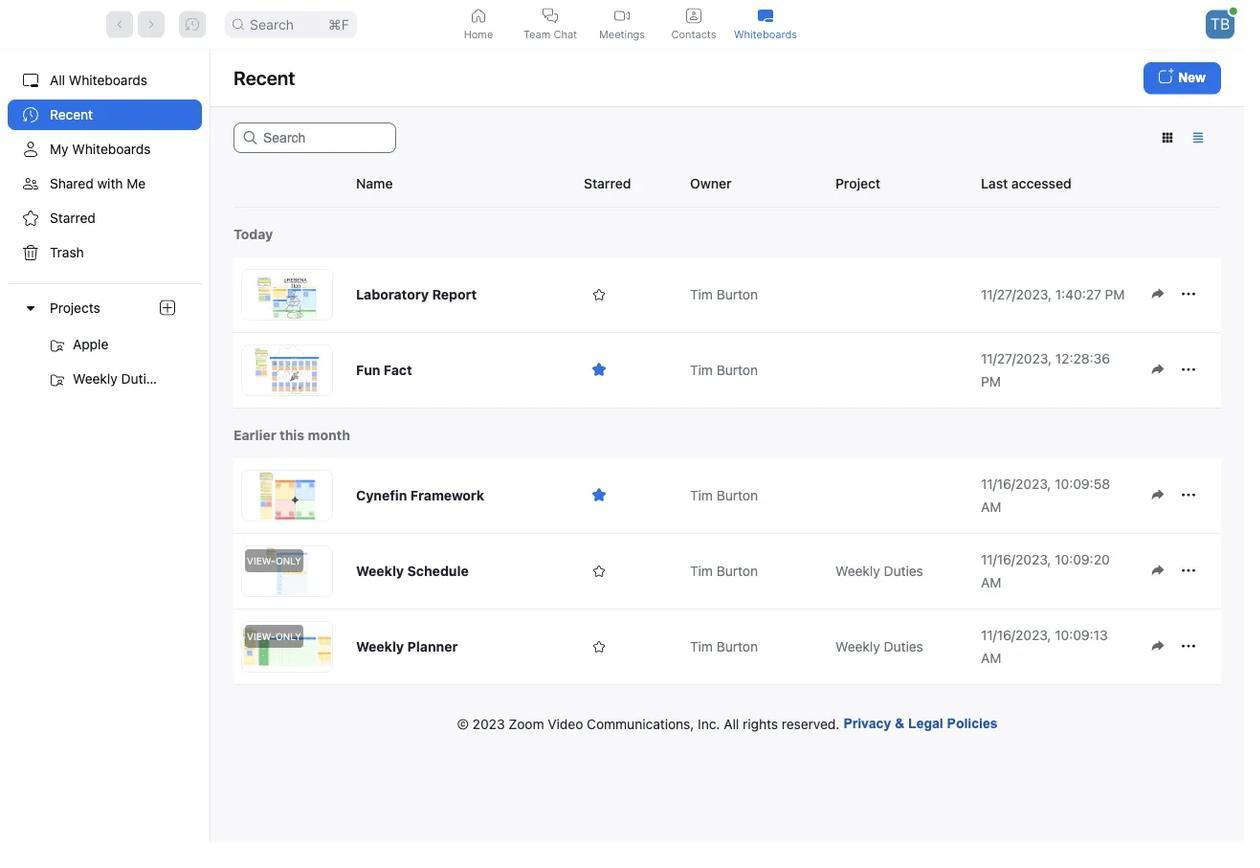 Task type: locate. For each thing, give the bounding box(es) containing it.
magnifier image
[[233, 19, 244, 30], [233, 19, 244, 30]]

chat
[[554, 28, 577, 40]]

⌘f
[[328, 16, 349, 33]]

home small image
[[471, 8, 486, 23], [471, 8, 486, 23]]

meetings button
[[586, 0, 658, 49]]

team chat button
[[514, 0, 586, 49]]

profile contact image
[[686, 8, 702, 23], [686, 8, 702, 23]]

tab list
[[443, 0, 802, 49]]

online image
[[1230, 7, 1237, 15]]

team chat image
[[543, 8, 558, 23], [543, 8, 558, 23]]

tab list containing home
[[443, 0, 802, 49]]

video on image
[[614, 8, 630, 23]]

whiteboard small image
[[758, 8, 773, 23]]

team chat
[[523, 28, 577, 40]]

whiteboards
[[734, 28, 797, 40]]

team
[[523, 28, 551, 40]]



Task type: describe. For each thing, give the bounding box(es) containing it.
whiteboards button
[[730, 0, 802, 49]]

whiteboard small image
[[758, 8, 773, 23]]

video on image
[[614, 8, 630, 23]]

online image
[[1230, 7, 1237, 15]]

home
[[464, 28, 493, 40]]

contacts button
[[658, 0, 730, 49]]

meetings
[[599, 28, 645, 40]]

home button
[[443, 0, 514, 49]]

contacts
[[671, 28, 716, 40]]

tb
[[1210, 15, 1230, 33]]

search
[[250, 16, 294, 33]]



Task type: vqa. For each thing, say whether or not it's contained in the screenshot.
Magnifier icon
yes



